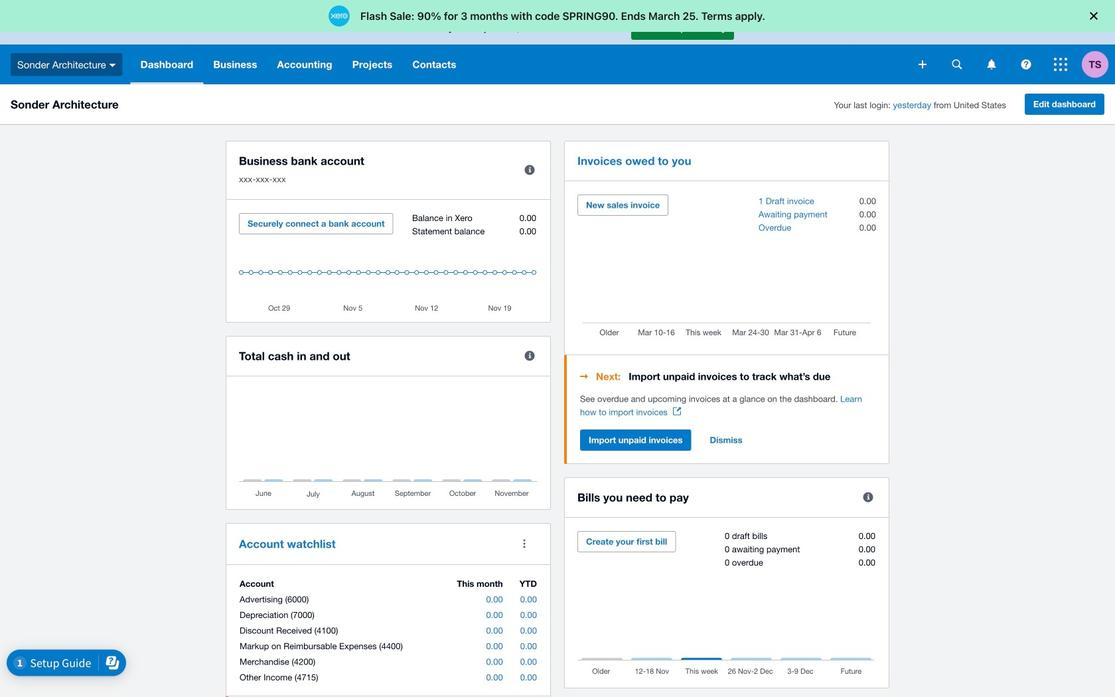 Task type: describe. For each thing, give the bounding box(es) containing it.
empty state widget for the total cash in and out feature, displaying a column graph summarising bank transaction data as total money in versus total money out across all connected bank accounts, enabling a visual comparison of the two amounts. image
[[239, 390, 538, 499]]

opens in a new tab image
[[673, 407, 681, 415]]

0 horizontal spatial svg image
[[109, 64, 116, 67]]



Task type: vqa. For each thing, say whether or not it's contained in the screenshot.
apps's the Learn more
no



Task type: locate. For each thing, give the bounding box(es) containing it.
empty state of the bills widget with a 'create your first bill' button and an unpopulated column graph. image
[[578, 531, 877, 678]]

heading
[[580, 369, 877, 384]]

accounts watchlist options image
[[511, 531, 538, 557]]

panel body document
[[580, 392, 877, 419], [580, 392, 877, 419]]

1 horizontal spatial svg image
[[953, 59, 963, 69]]

dialog
[[0, 0, 1116, 32]]

empty state bank feed widget with a tooltip explaining the feature. includes a 'securely connect a bank account' button and a data-less flat line graph marking four weekly dates, indicating future account balance tracking. image
[[239, 213, 538, 312]]

banner
[[0, 11, 1116, 84]]

svg image
[[1055, 58, 1068, 71], [988, 59, 996, 69], [1022, 59, 1032, 69], [919, 60, 927, 68]]

svg image
[[953, 59, 963, 69], [109, 64, 116, 67]]



